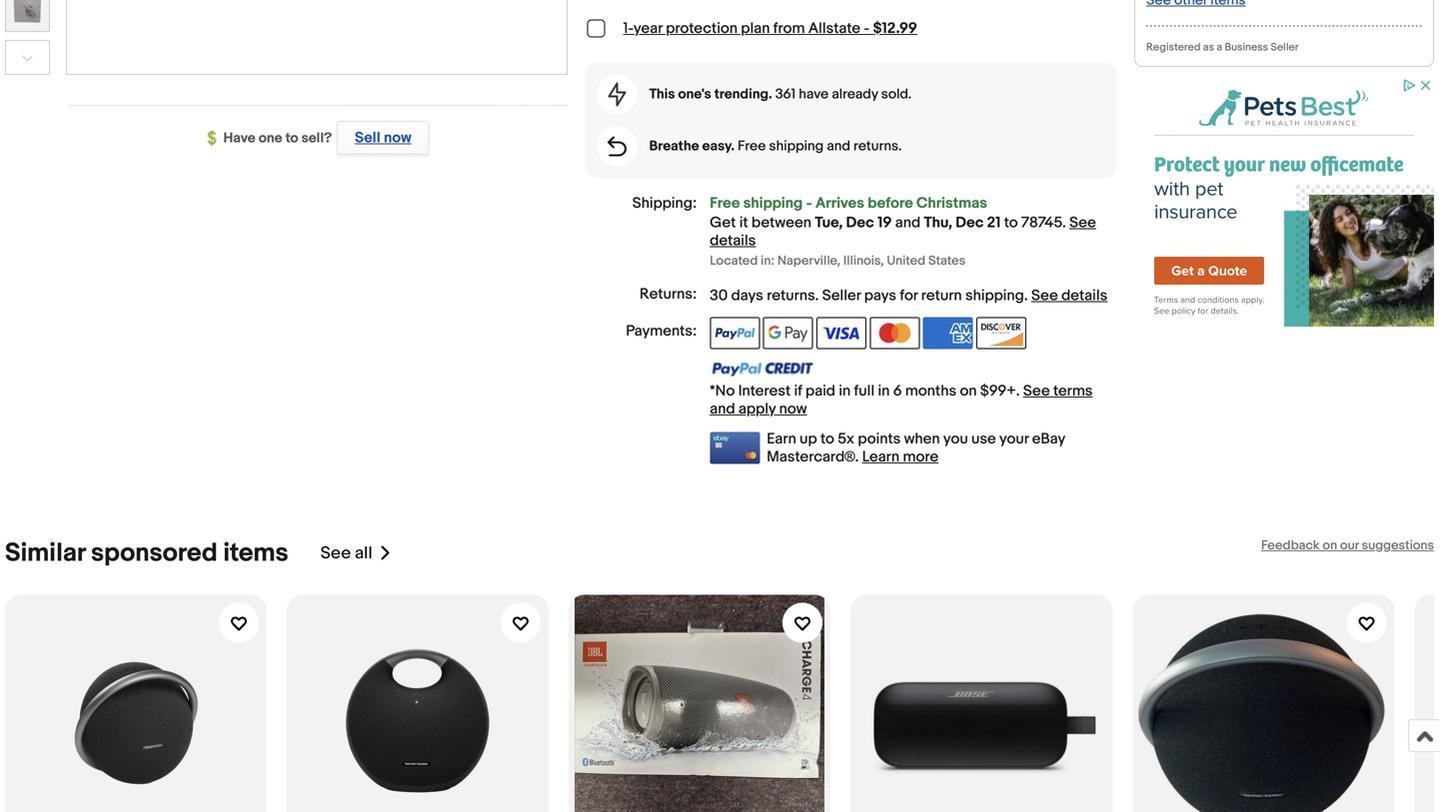 Task type: locate. For each thing, give the bounding box(es) containing it.
free shipping - arrives before christmas
[[710, 194, 987, 212]]

seller
[[1271, 41, 1299, 54], [822, 287, 861, 305]]

1 vertical spatial and
[[895, 214, 921, 232]]

1 horizontal spatial and
[[827, 138, 851, 155]]

see right 78745
[[1070, 214, 1096, 232]]

to right one
[[285, 130, 298, 147]]

paid
[[806, 382, 836, 400]]

now
[[384, 129, 412, 147], [779, 400, 807, 418]]

see details link down 78745
[[1032, 287, 1108, 305]]

master card image
[[870, 317, 920, 349]]

see left "terms"
[[1023, 382, 1050, 400]]

shipping up discover image
[[966, 287, 1024, 305]]

feedback on our suggestions
[[1261, 538, 1434, 554]]

in left 6
[[878, 382, 890, 400]]

0 vertical spatial details
[[710, 232, 756, 250]]

apply
[[739, 400, 776, 418]]

learn more link
[[862, 448, 939, 466]]

visa image
[[817, 317, 867, 349]]

0 horizontal spatial to
[[285, 130, 298, 147]]

78745
[[1021, 214, 1062, 232]]

2 vertical spatial shipping
[[966, 287, 1024, 305]]

1 vertical spatial on
[[1323, 538, 1338, 554]]

feedback
[[1261, 538, 1320, 554]]

pays
[[864, 287, 897, 305]]

breathe easy. free shipping and returns.
[[649, 138, 902, 155]]

0 vertical spatial to
[[285, 130, 298, 147]]

united
[[887, 253, 926, 269]]

this
[[649, 86, 675, 103]]

to inside "earn up to 5x points when you use your ebay mastercard®."
[[821, 430, 835, 448]]

year
[[634, 20, 663, 38]]

with details__icon image left this
[[608, 82, 626, 106]]

free
[[738, 138, 766, 155], [710, 194, 740, 212]]

to left 5x
[[821, 430, 835, 448]]

our
[[1340, 538, 1359, 554]]

1 horizontal spatial on
[[1323, 538, 1338, 554]]

dec left 21
[[956, 214, 984, 232]]

illinois,
[[844, 253, 884, 269]]

seller down located in: naperville, illinois, united states
[[822, 287, 861, 305]]

2 with details__icon image from the top
[[608, 136, 627, 156]]

- left 'arrives'
[[806, 194, 812, 212]]

protection
[[666, 20, 738, 38]]

details down 78745
[[1062, 287, 1108, 305]]

6
[[893, 382, 902, 400]]

allstate
[[809, 20, 861, 38]]

free right easy.
[[738, 138, 766, 155]]

sell now link
[[332, 121, 429, 155]]

shipping up "between"
[[743, 194, 803, 212]]

shipping down 361
[[769, 138, 824, 155]]

from
[[773, 20, 805, 38]]

see inside see terms and apply now
[[1023, 382, 1050, 400]]

0 horizontal spatial on
[[960, 382, 977, 400]]

1 horizontal spatial seller
[[1271, 41, 1299, 54]]

1 in from the left
[[839, 382, 851, 400]]

1 horizontal spatial dec
[[956, 214, 984, 232]]

and left returns.
[[827, 138, 851, 155]]

and right the 19
[[895, 214, 921, 232]]

0 vertical spatial seller
[[1271, 41, 1299, 54]]

located in: naperville, illinois, united states
[[710, 253, 966, 269]]

dec
[[846, 214, 874, 232], [956, 214, 984, 232]]

you
[[943, 430, 968, 448]]

1 horizontal spatial to
[[821, 430, 835, 448]]

see all link
[[320, 538, 392, 569]]

similar sponsored items
[[5, 538, 288, 569]]

see details
[[710, 214, 1096, 250]]

returns:
[[640, 285, 697, 303]]

1 vertical spatial details
[[1062, 287, 1108, 305]]

. up discover image
[[1024, 287, 1028, 305]]

1 horizontal spatial now
[[779, 400, 807, 418]]

now right sell
[[384, 129, 412, 147]]

see inside see details
[[1070, 214, 1096, 232]]

2 vertical spatial to
[[821, 430, 835, 448]]

now up earn
[[779, 400, 807, 418]]

0 vertical spatial with details__icon image
[[608, 82, 626, 106]]

see for see details
[[1070, 214, 1096, 232]]

for
[[900, 287, 918, 305]]

see terms and apply now link
[[710, 382, 1093, 418]]

see left all
[[320, 543, 351, 564]]

paypal image
[[710, 317, 760, 349]]

located
[[710, 253, 758, 269]]

shipping
[[769, 138, 824, 155], [743, 194, 803, 212], [966, 287, 1024, 305]]

1 vertical spatial to
[[1004, 214, 1018, 232]]

sold.
[[881, 86, 912, 103]]

up
[[800, 430, 817, 448]]

0 horizontal spatial in
[[839, 382, 851, 400]]

have
[[223, 130, 256, 147]]

0 horizontal spatial seller
[[822, 287, 861, 305]]

registered as a business seller
[[1146, 41, 1299, 54]]

to right 21
[[1004, 214, 1018, 232]]

return
[[921, 287, 962, 305]]

. right 21
[[1062, 214, 1066, 232]]

business
[[1225, 41, 1268, 54]]

1 with details__icon image from the top
[[608, 82, 626, 106]]

1 horizontal spatial in
[[878, 382, 890, 400]]

-
[[864, 20, 870, 38], [806, 194, 812, 212]]

now inside see terms and apply now
[[779, 400, 807, 418]]

easy.
[[702, 138, 735, 155]]

as
[[1203, 41, 1214, 54]]

2 in from the left
[[878, 382, 890, 400]]

0 vertical spatial now
[[384, 129, 412, 147]]

1 horizontal spatial -
[[864, 20, 870, 38]]

returns.
[[854, 138, 902, 155]]

1 horizontal spatial details
[[1062, 287, 1108, 305]]

. down naperville,
[[815, 287, 819, 305]]

free up get
[[710, 194, 740, 212]]

a
[[1217, 41, 1223, 54]]

2 horizontal spatial and
[[895, 214, 921, 232]]

details up located
[[710, 232, 756, 250]]

see details link up united
[[710, 214, 1096, 250]]

1 vertical spatial seller
[[822, 287, 861, 305]]

see all
[[320, 543, 372, 564]]

1 vertical spatial now
[[779, 400, 807, 418]]

0 horizontal spatial details
[[710, 232, 756, 250]]

in:
[[761, 253, 775, 269]]

on left our on the bottom of page
[[1323, 538, 1338, 554]]

with details__icon image
[[608, 82, 626, 106], [608, 136, 627, 156]]

seller for .
[[822, 287, 861, 305]]

details
[[710, 232, 756, 250], [1062, 287, 1108, 305]]

feedback on our suggestions link
[[1261, 538, 1434, 554]]

361
[[775, 86, 796, 103]]

christmas
[[917, 194, 987, 212]]

with details__icon image left breathe
[[608, 136, 627, 156]]

picture 10 of 10 image
[[6, 0, 49, 31]]

paypal credit image
[[710, 361, 814, 377]]

1-year protection plan from allstate - $12.99
[[623, 20, 917, 38]]

*no interest if paid in full in 6 months on $99+.
[[710, 382, 1023, 400]]

details inside see details
[[710, 232, 756, 250]]

*no
[[710, 382, 735, 400]]

2 vertical spatial and
[[710, 400, 735, 418]]

dec down the free shipping - arrives before christmas
[[846, 214, 874, 232]]

and left apply
[[710, 400, 735, 418]]

see down 78745
[[1032, 287, 1058, 305]]

to
[[285, 130, 298, 147], [1004, 214, 1018, 232], [821, 430, 835, 448]]

0 horizontal spatial -
[[806, 194, 812, 212]]

0 vertical spatial see details link
[[710, 214, 1096, 250]]

seller right business
[[1271, 41, 1299, 54]]

on
[[960, 382, 977, 400], [1323, 538, 1338, 554]]

$12.99
[[873, 20, 917, 38]]

one's
[[678, 86, 711, 103]]

- left "$12.99"
[[864, 20, 870, 38]]

1 vertical spatial with details__icon image
[[608, 136, 627, 156]]

american express image
[[923, 317, 973, 349]]

see for see all
[[320, 543, 351, 564]]

.
[[1062, 214, 1066, 232], [815, 287, 819, 305], [1024, 287, 1028, 305]]

1 dec from the left
[[846, 214, 874, 232]]

and
[[827, 138, 851, 155], [895, 214, 921, 232], [710, 400, 735, 418]]

have
[[799, 86, 829, 103]]

2 horizontal spatial .
[[1062, 214, 1066, 232]]

0 horizontal spatial and
[[710, 400, 735, 418]]

on left $99+.
[[960, 382, 977, 400]]

sell now
[[355, 129, 412, 147]]

seller for business
[[1271, 41, 1299, 54]]

0 vertical spatial shipping
[[769, 138, 824, 155]]

in left full
[[839, 382, 851, 400]]

0 horizontal spatial dec
[[846, 214, 874, 232]]

1 vertical spatial shipping
[[743, 194, 803, 212]]

returns
[[767, 287, 815, 305]]

2 dec from the left
[[956, 214, 984, 232]]

items
[[223, 538, 288, 569]]



Task type: describe. For each thing, give the bounding box(es) containing it.
shipping:
[[633, 194, 697, 212]]

0 vertical spatial -
[[864, 20, 870, 38]]

See all text field
[[320, 543, 372, 564]]

with details__icon image for breathe
[[608, 136, 627, 156]]

interest
[[738, 382, 791, 400]]

this one's trending. 361 have already sold.
[[649, 86, 912, 103]]

2 horizontal spatial to
[[1004, 214, 1018, 232]]

earn up to 5x points when you use your ebay mastercard®.
[[767, 430, 1065, 466]]

0 vertical spatial and
[[827, 138, 851, 155]]

get
[[710, 214, 736, 232]]

payments:
[[626, 322, 697, 340]]

between
[[752, 214, 812, 232]]

all
[[355, 543, 372, 564]]

with details__icon image for this
[[608, 82, 626, 106]]

if
[[794, 382, 802, 400]]

thu,
[[924, 214, 953, 232]]

trending.
[[715, 86, 772, 103]]

registered
[[1146, 41, 1201, 54]]

see for see terms and apply now
[[1023, 382, 1050, 400]]

your
[[1000, 430, 1029, 448]]

full
[[854, 382, 875, 400]]

tue,
[[815, 214, 843, 232]]

earn
[[767, 430, 796, 448]]

suggestions
[[1362, 538, 1434, 554]]

it
[[739, 214, 748, 232]]

have one to sell?
[[223, 130, 332, 147]]

days
[[731, 287, 764, 305]]

0 vertical spatial on
[[960, 382, 977, 400]]

plan
[[741, 20, 770, 38]]

$99+.
[[980, 382, 1020, 400]]

terms
[[1053, 382, 1093, 400]]

1 vertical spatial -
[[806, 194, 812, 212]]

1 vertical spatial see details link
[[1032, 287, 1108, 305]]

arrives
[[816, 194, 865, 212]]

see terms and apply now
[[710, 382, 1093, 418]]

21
[[987, 214, 1001, 232]]

dollar sign image
[[207, 131, 223, 147]]

30 days returns . seller pays for return shipping . see details
[[710, 287, 1108, 305]]

advertisement region
[[1134, 77, 1434, 327]]

states
[[929, 253, 966, 269]]

use
[[972, 430, 996, 448]]

1 vertical spatial free
[[710, 194, 740, 212]]

0 vertical spatial free
[[738, 138, 766, 155]]

mastercard®.
[[767, 448, 859, 466]]

similar
[[5, 538, 85, 569]]

1-
[[623, 20, 634, 38]]

learn
[[862, 448, 900, 466]]

more
[[903, 448, 939, 466]]

discover image
[[977, 317, 1027, 349]]

google pay image
[[763, 317, 813, 349]]

learn more
[[862, 448, 939, 466]]

ebay mastercard image
[[710, 432, 760, 464]]

get it between tue, dec 19 and thu, dec 21 to 78745 .
[[710, 214, 1070, 232]]

to for earn up to 5x points when you use your ebay mastercard®.
[[821, 430, 835, 448]]

5x
[[838, 430, 855, 448]]

to for have one to sell?
[[285, 130, 298, 147]]

1 horizontal spatial .
[[1024, 287, 1028, 305]]

when
[[904, 430, 940, 448]]

30
[[710, 287, 728, 305]]

19
[[878, 214, 892, 232]]

0 horizontal spatial .
[[815, 287, 819, 305]]

naperville,
[[778, 253, 841, 269]]

one
[[259, 130, 282, 147]]

already
[[832, 86, 878, 103]]

sell?
[[301, 130, 332, 147]]

sell
[[355, 129, 381, 147]]

and inside see terms and apply now
[[710, 400, 735, 418]]

months
[[905, 382, 957, 400]]

before
[[868, 194, 913, 212]]

breathe
[[649, 138, 699, 155]]

ebay
[[1032, 430, 1065, 448]]

sponsored
[[91, 538, 218, 569]]

points
[[858, 430, 901, 448]]

0 horizontal spatial now
[[384, 129, 412, 147]]



Task type: vqa. For each thing, say whether or not it's contained in the screenshot.
the Help & Contact
no



